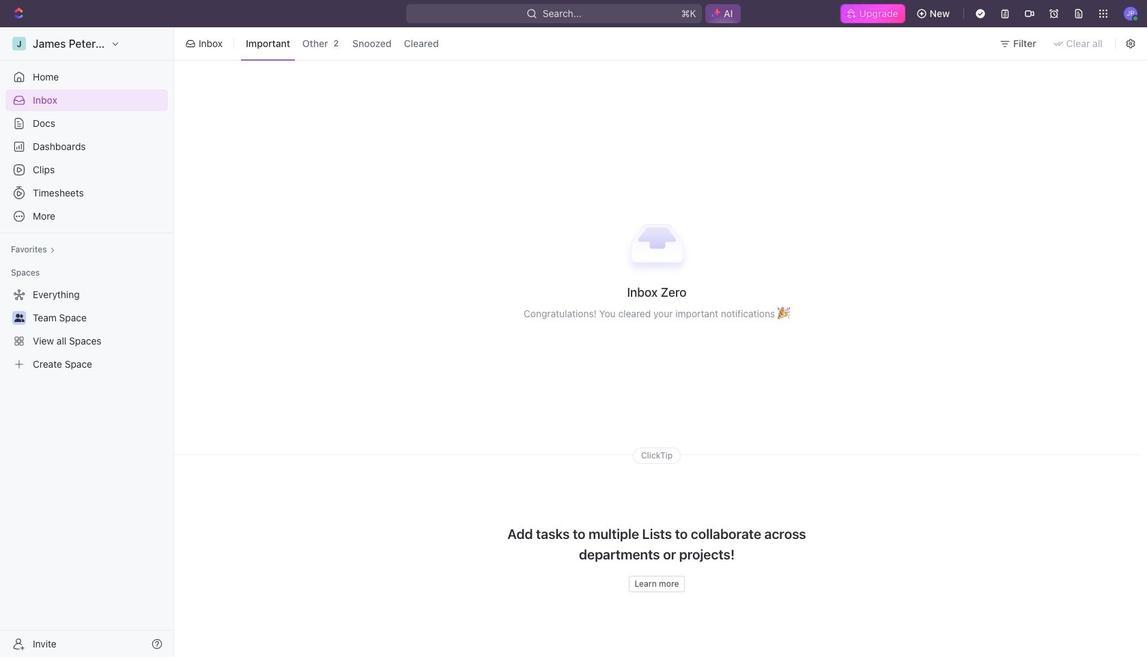 Task type: locate. For each thing, give the bounding box(es) containing it.
james peterson's workspace, , element
[[12, 37, 26, 51]]

user group image
[[14, 314, 24, 322]]

tab list
[[238, 25, 447, 63]]

tree
[[5, 284, 168, 376]]



Task type: describe. For each thing, give the bounding box(es) containing it.
tree inside the sidebar navigation
[[5, 284, 168, 376]]

sidebar navigation
[[0, 27, 177, 658]]



Task type: vqa. For each thing, say whether or not it's contained in the screenshot.
'James Peterson's Workspace, ,' element
yes



